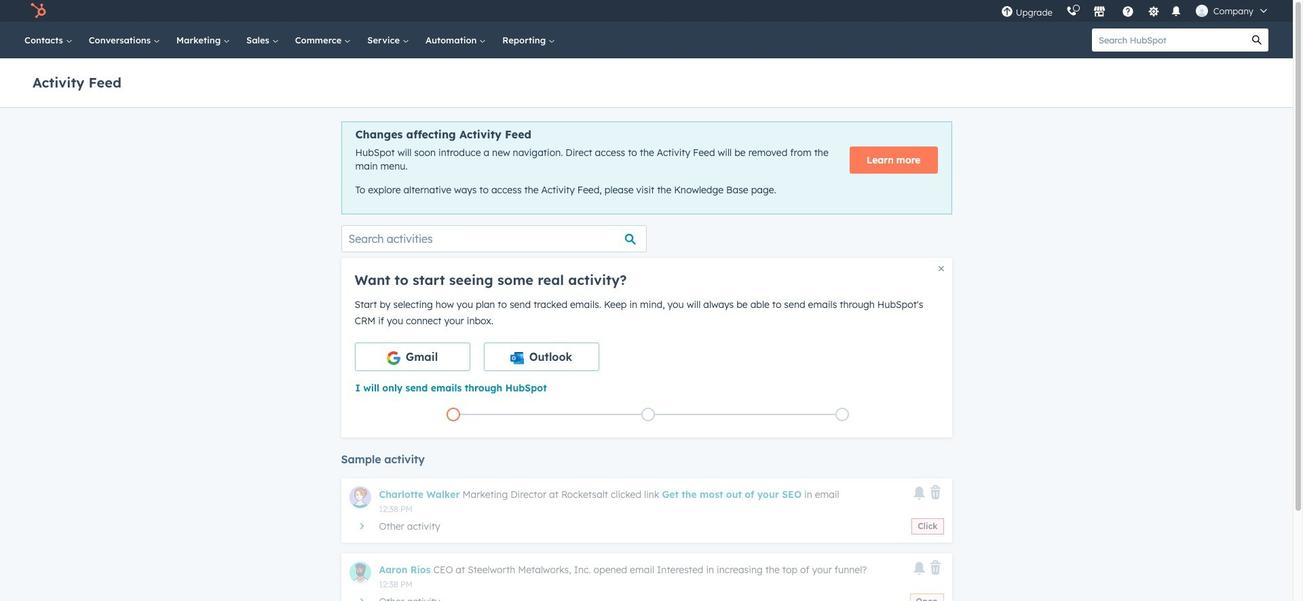 Task type: locate. For each thing, give the bounding box(es) containing it.
None checkbox
[[484, 343, 599, 371]]

list
[[356, 405, 940, 424]]

jacob simon image
[[1196, 5, 1209, 17]]

onboarding.steps.sendtrackedemailingmail.title image
[[645, 412, 652, 419]]

None checkbox
[[355, 343, 470, 371]]

marketplaces image
[[1094, 6, 1106, 18]]

close image
[[939, 266, 944, 271]]

Search activities search field
[[341, 225, 647, 252]]

menu
[[995, 0, 1277, 22]]



Task type: vqa. For each thing, say whether or not it's contained in the screenshot.
Jacob Simon image
yes



Task type: describe. For each thing, give the bounding box(es) containing it.
onboarding.steps.finalstep.title image
[[839, 412, 846, 419]]

Search HubSpot search field
[[1093, 29, 1246, 52]]



